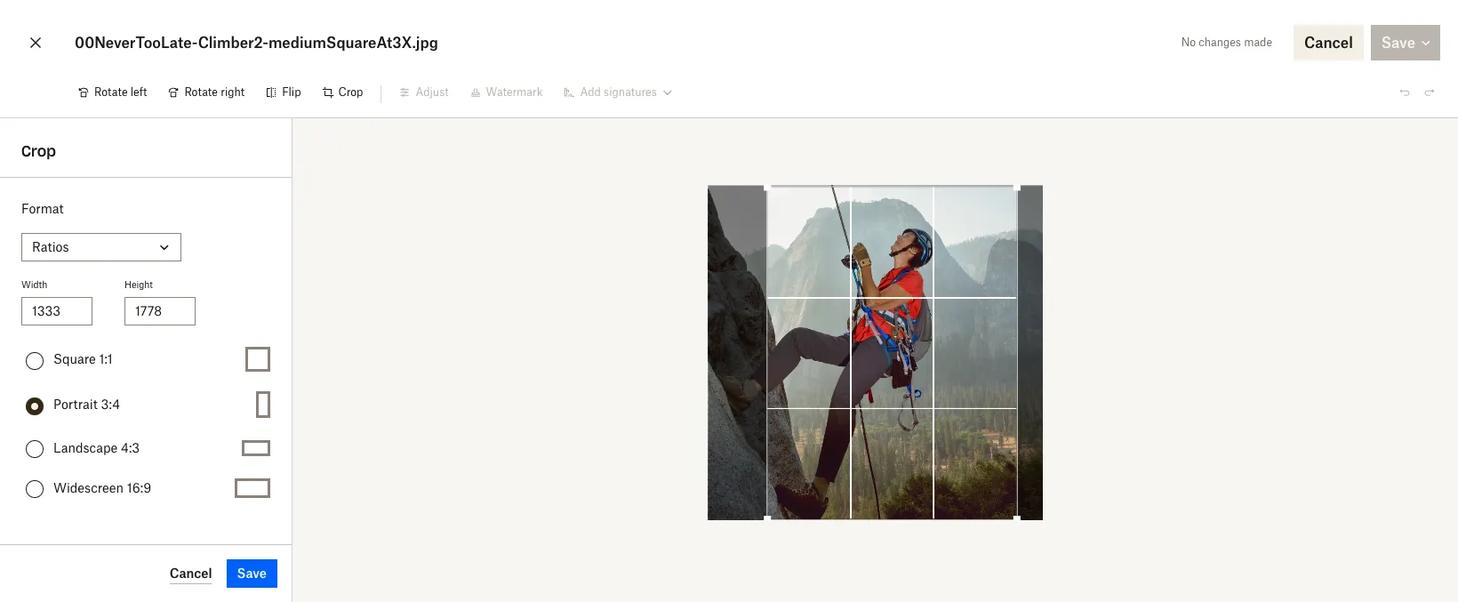 Task type: locate. For each thing, give the bounding box(es) containing it.
rotate left right
[[184, 85, 218, 99]]

no
[[1182, 36, 1196, 49]]

1 horizontal spatial rotate
[[184, 85, 218, 99]]

rotate left the left
[[94, 85, 128, 99]]

Widescreen 16:9 radio
[[26, 480, 44, 498]]

1 horizontal spatial cancel
[[1305, 34, 1353, 52]]

cancel button
[[1294, 25, 1364, 60], [170, 563, 212, 584]]

climber2-
[[198, 34, 268, 52]]

rotate right button
[[158, 78, 255, 107]]

crop button
[[312, 78, 374, 107]]

square 1:1
[[53, 351, 113, 366]]

rotate
[[94, 85, 128, 99], [184, 85, 218, 99]]

1 vertical spatial cancel button
[[170, 563, 212, 584]]

1 horizontal spatial crop
[[338, 85, 363, 99]]

1 vertical spatial crop
[[21, 142, 56, 160]]

alert
[[1043, 149, 1436, 602]]

cancel right made
[[1305, 34, 1353, 52]]

0 horizontal spatial crop
[[21, 142, 56, 160]]

cancel button left save button
[[170, 563, 212, 584]]

no changes made
[[1182, 36, 1273, 49]]

changes
[[1199, 36, 1241, 49]]

landscape
[[53, 440, 118, 455]]

close image
[[25, 28, 46, 57]]

16:9
[[127, 480, 151, 495]]

Width number field
[[32, 301, 82, 321]]

0 horizontal spatial rotate
[[94, 85, 128, 99]]

0 vertical spatial crop
[[338, 85, 363, 99]]

cancel button right made
[[1294, 25, 1364, 60]]

0 vertical spatial cancel button
[[1294, 25, 1364, 60]]

flip button
[[255, 78, 312, 107]]

save
[[237, 566, 267, 581]]

square
[[53, 351, 96, 366]]

0 horizontal spatial cancel button
[[170, 563, 212, 584]]

0 vertical spatial cancel
[[1305, 34, 1353, 52]]

rotate inside rotate right button
[[184, 85, 218, 99]]

rotate left
[[94, 85, 147, 99]]

00nevertoolate-
[[75, 34, 198, 52]]

crop down mediumsquareat3x.jpg
[[338, 85, 363, 99]]

cancel left save
[[170, 565, 212, 580]]

Square 1:1 radio
[[26, 352, 44, 369]]

ratios
[[32, 239, 69, 255]]

Height number field
[[135, 301, 185, 321]]

1 rotate from the left
[[94, 85, 128, 99]]

flip
[[282, 85, 301, 99]]

0 horizontal spatial cancel
[[170, 565, 212, 580]]

rotate inside rotate left button
[[94, 85, 128, 99]]

crop up format
[[21, 142, 56, 160]]

2 rotate from the left
[[184, 85, 218, 99]]

crop
[[338, 85, 363, 99], [21, 142, 56, 160]]

4:3
[[121, 440, 140, 455]]

format
[[21, 201, 64, 216]]

left
[[131, 85, 147, 99]]

cancel
[[1305, 34, 1353, 52], [170, 565, 212, 580]]



Task type: vqa. For each thing, say whether or not it's contained in the screenshot.
Crop inside button
yes



Task type: describe. For each thing, give the bounding box(es) containing it.
Portrait 3:4 radio
[[26, 397, 44, 415]]

Landscape 4:3 radio
[[26, 440, 44, 458]]

portrait
[[53, 397, 98, 412]]

crop inside 'button'
[[338, 85, 363, 99]]

3:4
[[101, 397, 120, 412]]

00nevertoolate-climber2-mediumsquareat3x.jpg
[[75, 34, 438, 52]]

rotate right
[[184, 85, 245, 99]]

1 horizontal spatial cancel button
[[1294, 25, 1364, 60]]

widescreen 16:9
[[53, 480, 151, 495]]

widescreen
[[53, 480, 124, 495]]

made
[[1244, 36, 1273, 49]]

rotate for rotate left
[[94, 85, 128, 99]]

1 vertical spatial cancel
[[170, 565, 212, 580]]

1:1
[[99, 351, 113, 366]]

rotate for rotate right
[[184, 85, 218, 99]]

save button
[[226, 559, 277, 588]]

landscape 4:3
[[53, 440, 140, 455]]

right
[[221, 85, 245, 99]]

portrait 3:4
[[53, 397, 120, 412]]

Format button
[[21, 233, 181, 261]]

width
[[21, 279, 47, 290]]

mediumsquareat3x.jpg
[[268, 34, 438, 52]]

height
[[124, 279, 153, 290]]

rotate left button
[[68, 78, 158, 107]]



